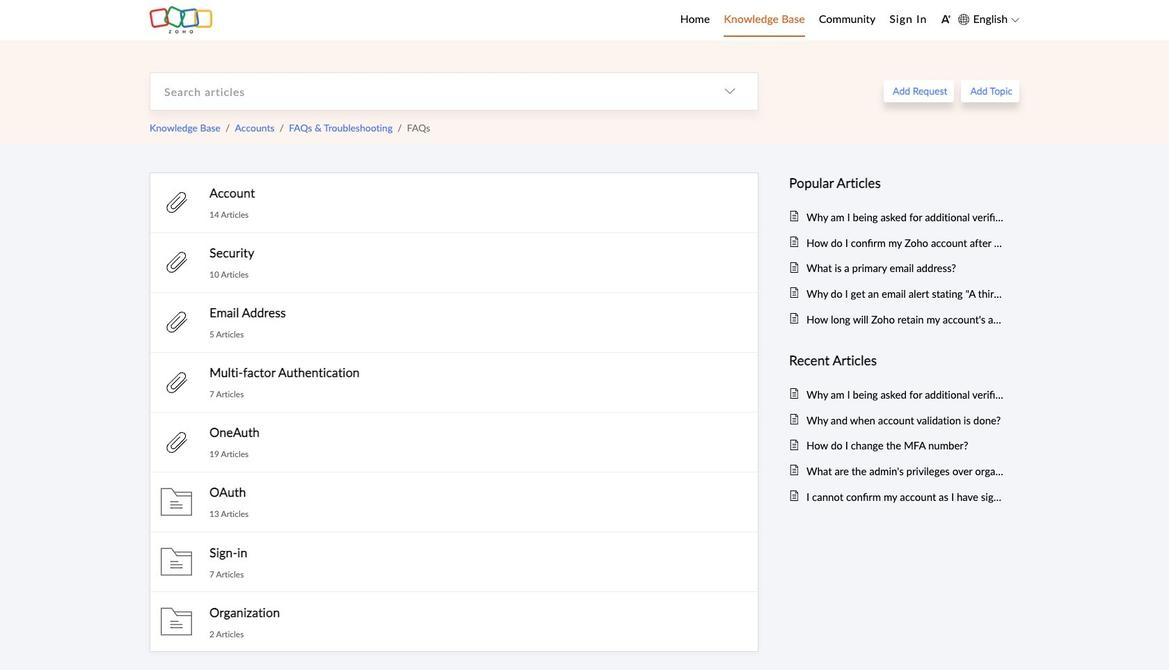 Task type: locate. For each thing, give the bounding box(es) containing it.
0 vertical spatial heading
[[789, 172, 1006, 194]]

choose languages element
[[959, 10, 1020, 28]]

heading
[[789, 172, 1006, 194], [789, 350, 1006, 371]]

2 heading from the top
[[789, 350, 1006, 371]]

Search articles field
[[150, 73, 702, 110]]

user preference image
[[941, 14, 952, 24]]

1 vertical spatial heading
[[789, 350, 1006, 371]]



Task type: describe. For each thing, give the bounding box(es) containing it.
1 heading from the top
[[789, 172, 1006, 194]]

choose category element
[[702, 73, 758, 110]]

choose category image
[[725, 86, 736, 97]]

user preference element
[[941, 9, 952, 31]]



